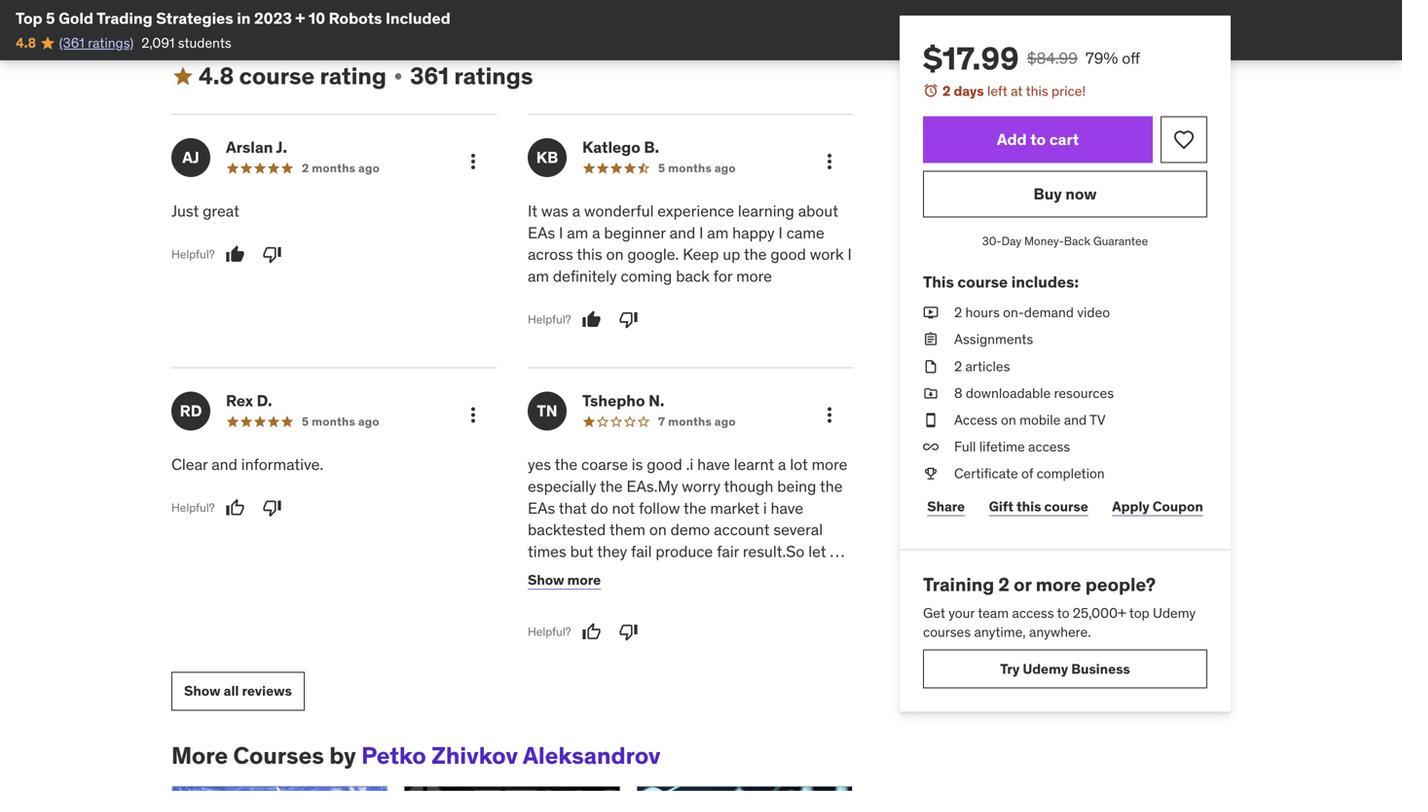 Task type: vqa. For each thing, say whether or not it's contained in the screenshot.


Task type: locate. For each thing, give the bounding box(es) containing it.
tshepho
[[582, 391, 645, 411]]

1 horizontal spatial on
[[649, 520, 667, 540]]

try udemy business
[[1000, 661, 1130, 678]]

show down times
[[528, 572, 564, 589]]

0 vertical spatial 4.8
[[16, 34, 36, 52]]

1 vertical spatial course
[[958, 272, 1008, 292]]

several
[[773, 520, 823, 540]]

additional actions for review by tshepho n. image
[[818, 404, 841, 427]]

on inside yes the coarse is good .i have learnt a lot more especially the eas.my worry though being the eas  that do not  follow the market i have backtested them on demo account several times but they fail produce fair result.
[[649, 520, 667, 540]]

show left all
[[184, 683, 221, 700]]

courses
[[923, 624, 971, 641]]

yes
[[528, 455, 551, 475]]

0 vertical spatial course
[[239, 61, 315, 91]]

trading
[[97, 8, 153, 28]]

xsmall image for full
[[923, 438, 939, 457]]

udemy right try
[[1023, 661, 1068, 678]]

months down rating
[[312, 161, 356, 176]]

1 horizontal spatial 5
[[302, 414, 309, 429]]

more right "lot"
[[812, 455, 848, 475]]

.i
[[686, 455, 694, 475]]

months up informative.
[[312, 414, 355, 429]]

months right 7
[[668, 414, 712, 429]]

xsmall image left access
[[923, 411, 939, 430]]

1 vertical spatial 5 months ago
[[302, 414, 380, 429]]

xsmall image up share
[[923, 465, 939, 484]]

0 vertical spatial good
[[771, 245, 806, 265]]

0 vertical spatial access
[[1028, 438, 1070, 456]]

eas
[[528, 223, 555, 243], [528, 498, 555, 518]]

articles
[[966, 358, 1010, 375]]

1 horizontal spatial am
[[567, 223, 588, 243]]

1 vertical spatial on
[[1001, 411, 1016, 429]]

apply coupon button
[[1108, 488, 1207, 527]]

2 horizontal spatial on
[[1001, 411, 1016, 429]]

1 vertical spatial have
[[771, 498, 804, 518]]

course up hours
[[958, 272, 1008, 292]]

anytime,
[[974, 624, 1026, 641]]

undo mark review by katlego b. as helpful image
[[582, 310, 601, 330]]

1 horizontal spatial 4.8
[[199, 61, 234, 91]]

on inside it was a wonderful experience learning about eas i am a beginner and i am happy i came across this on google. keep up the good work i am definitely coming back for more
[[606, 245, 624, 265]]

buy
[[1034, 184, 1062, 204]]

on down downloadable
[[1001, 411, 1016, 429]]

0 vertical spatial about
[[798, 201, 838, 221]]

2 horizontal spatial course
[[1044, 498, 1088, 515]]

course down completion
[[1044, 498, 1088, 515]]

a inside yes the coarse is good .i have learnt a lot more especially the eas.my worry though being the eas  that do not  follow the market i have backtested them on demo account several times but they fail produce fair result.
[[778, 455, 786, 475]]

about down "but"
[[556, 564, 596, 584]]

2 vertical spatial a
[[778, 455, 786, 475]]

full
[[954, 438, 976, 456]]

market
[[710, 498, 760, 518]]

months
[[312, 161, 356, 176], [668, 161, 712, 176], [312, 414, 355, 429], [668, 414, 712, 429]]

2 hours on-demand video
[[954, 304, 1110, 321]]

about inside it was a wonderful experience learning about eas i am a beginner and i am happy i came across this on google. keep up the good work i am definitely coming back for more
[[798, 201, 838, 221]]

2 eas from the top
[[528, 498, 555, 518]]

i down was
[[559, 223, 563, 243]]

robots
[[329, 8, 382, 28]]

months up experience
[[668, 161, 712, 176]]

2 horizontal spatial a
[[778, 455, 786, 475]]

2 articles
[[954, 358, 1010, 375]]

more right for
[[736, 266, 772, 286]]

5 months ago
[[658, 161, 736, 176], [302, 414, 380, 429]]

mark review by tshepho n. as helpful image
[[582, 623, 601, 642]]

to left the cart
[[1030, 130, 1046, 149]]

i inside so let me ask about tp and sl  can i adjust them.
[[702, 564, 705, 584]]

4 xsmall image from the top
[[923, 465, 939, 484]]

4.8 down top
[[16, 34, 36, 52]]

1 horizontal spatial a
[[592, 223, 600, 243]]

4.8 for 4.8 course rating
[[199, 61, 234, 91]]

good inside yes the coarse is good .i have learnt a lot more especially the eas.my worry though being the eas  that do not  follow the market i have backtested them on demo account several times but they fail produce fair result.
[[647, 455, 682, 475]]

certificate of completion
[[954, 465, 1105, 483]]

more down "but"
[[567, 572, 601, 589]]

and inside so let me ask about tp and sl  can i adjust them.
[[621, 564, 647, 584]]

this up definitely
[[577, 245, 602, 265]]

petko zhivkov aleksandrov link
[[361, 742, 661, 771]]

5 months ago up informative.
[[302, 414, 380, 429]]

0 vertical spatial on
[[606, 245, 624, 265]]

the up demo
[[684, 498, 707, 518]]

xsmall image down this
[[923, 303, 939, 322]]

xsmall image left full
[[923, 438, 939, 457]]

google.
[[627, 245, 679, 265]]

additional actions for review by katlego b. image
[[818, 150, 841, 173]]

1 horizontal spatial to
[[1057, 605, 1070, 622]]

helpful? for it was a wonderful experience learning about eas i am a beginner and i am happy i came across this on google. keep up the good work i am definitely coming back for more
[[528, 312, 571, 327]]

them.
[[755, 564, 795, 584]]

kb
[[536, 147, 558, 167]]

and down fail at the left bottom of the page
[[621, 564, 647, 584]]

helpful? left undo mark review by katlego b. as helpful icon
[[528, 312, 571, 327]]

0 horizontal spatial have
[[697, 455, 730, 475]]

mark review by arslan j. as unhelpful image
[[263, 245, 282, 264]]

access down or
[[1012, 605, 1054, 622]]

on down follow in the bottom left of the page
[[649, 520, 667, 540]]

4.8 for 4.8
[[16, 34, 36, 52]]

ratings
[[454, 61, 533, 91]]

it was a wonderful experience learning about eas i am a beginner and i am happy i came across this on google. keep up the good work i am definitely coming back for more
[[528, 201, 852, 286]]

show inside button
[[528, 572, 564, 589]]

5 for it was a wonderful experience learning about eas i am a beginner and i am happy i came across this on google. keep up the good work i am definitely coming back for more
[[658, 161, 665, 176]]

this right gift
[[1017, 498, 1041, 515]]

1 eas from the top
[[528, 223, 555, 243]]

0 horizontal spatial i
[[702, 564, 705, 584]]

ago for b.
[[715, 161, 736, 176]]

money-
[[1024, 234, 1064, 249]]

a right was
[[572, 201, 580, 221]]

me
[[830, 542, 852, 562]]

back
[[1064, 234, 1091, 249]]

1 horizontal spatial udemy
[[1153, 605, 1196, 622]]

this right at
[[1026, 82, 1048, 100]]

1 vertical spatial a
[[592, 223, 600, 243]]

xsmall image
[[390, 69, 406, 84], [923, 303, 939, 322], [923, 411, 939, 430], [923, 438, 939, 457]]

try udemy business link
[[923, 650, 1207, 689]]

2 for 2 months ago
[[302, 161, 309, 176]]

2 inside training 2 or more people? get your team access to 25,000+ top udemy courses anytime, anywhere.
[[999, 573, 1010, 597]]

arslan
[[226, 137, 273, 157]]

2 vertical spatial 5
[[302, 414, 309, 429]]

5 right top
[[46, 8, 55, 28]]

mark review by katlego b. as unhelpful image
[[619, 310, 638, 330]]

have down being
[[771, 498, 804, 518]]

i left the came on the top right
[[779, 223, 783, 243]]

0 vertical spatial 5 months ago
[[658, 161, 736, 176]]

am down was
[[567, 223, 588, 243]]

off
[[1122, 48, 1140, 68]]

more right or
[[1036, 573, 1081, 597]]

7 months ago
[[658, 414, 736, 429]]

5 months ago up experience
[[658, 161, 736, 176]]

xsmall image left 2 articles
[[923, 357, 939, 376]]

5 months ago for rex d.
[[302, 414, 380, 429]]

account
[[714, 520, 770, 540]]

0 vertical spatial i
[[763, 498, 767, 518]]

eas down 'especially'
[[528, 498, 555, 518]]

0 vertical spatial udemy
[[1153, 605, 1196, 622]]

top 5 gold trading strategies in 2023 + 10 robots included
[[16, 8, 451, 28]]

the down 'happy'
[[744, 245, 767, 265]]

access
[[1028, 438, 1070, 456], [1012, 605, 1054, 622]]

helpful? left 'mark review by tshepho n. as helpful' icon
[[528, 625, 571, 640]]

1 vertical spatial udemy
[[1023, 661, 1068, 678]]

1 vertical spatial i
[[702, 564, 705, 584]]

by
[[329, 742, 356, 771]]

work
[[810, 245, 844, 265]]

ago for n.
[[715, 414, 736, 429]]

do
[[591, 498, 608, 518]]

1 vertical spatial about
[[556, 564, 596, 584]]

helpful? for just great
[[171, 247, 215, 262]]

xsmall image for assignments
[[923, 330, 939, 349]]

0 horizontal spatial on
[[606, 245, 624, 265]]

xsmall image left 8
[[923, 384, 939, 403]]

0 horizontal spatial am
[[528, 266, 549, 286]]

5 down b.
[[658, 161, 665, 176]]

access down mobile
[[1028, 438, 1070, 456]]

0 horizontal spatial good
[[647, 455, 682, 475]]

ago for d.
[[358, 414, 380, 429]]

your
[[949, 605, 975, 622]]

good down the came on the top right
[[771, 245, 806, 265]]

+
[[295, 8, 305, 28]]

1 vertical spatial eas
[[528, 498, 555, 518]]

add to cart button
[[923, 116, 1153, 163]]

eas inside yes the coarse is good .i have learnt a lot more especially the eas.my worry though being the eas  that do not  follow the market i have backtested them on demo account several times but they fail produce fair result.
[[528, 498, 555, 518]]

eas inside it was a wonderful experience learning about eas i am a beginner and i am happy i came across this on google. keep up the good work i am definitely coming back for more
[[528, 223, 555, 243]]

0 horizontal spatial to
[[1030, 130, 1046, 149]]

4.8 right the "medium" icon
[[199, 61, 234, 91]]

price!
[[1052, 82, 1086, 100]]

1 xsmall image from the top
[[923, 330, 939, 349]]

2023
[[254, 8, 292, 28]]

1 horizontal spatial good
[[771, 245, 806, 265]]

0 vertical spatial show
[[528, 572, 564, 589]]

0 horizontal spatial course
[[239, 61, 315, 91]]

course for 4.8
[[239, 61, 315, 91]]

and left tv
[[1064, 411, 1087, 429]]

top
[[1129, 605, 1150, 622]]

1 horizontal spatial course
[[958, 272, 1008, 292]]

2 vertical spatial course
[[1044, 498, 1088, 515]]

a
[[572, 201, 580, 221], [592, 223, 600, 243], [778, 455, 786, 475]]

more inside training 2 or more people? get your team access to 25,000+ top udemy courses anytime, anywhere.
[[1036, 573, 1081, 597]]

additional actions for review by rex d. image
[[462, 404, 485, 427]]

keep
[[683, 245, 719, 265]]

lifetime
[[979, 438, 1025, 456]]

to up anywhere.
[[1057, 605, 1070, 622]]

tv
[[1090, 411, 1106, 429]]

course down 2023 in the left of the page
[[239, 61, 315, 91]]

xsmall image
[[923, 330, 939, 349], [923, 357, 939, 376], [923, 384, 939, 403], [923, 465, 939, 484]]

0 horizontal spatial 5 months ago
[[302, 414, 380, 429]]

and down experience
[[670, 223, 696, 243]]

up
[[723, 245, 740, 265]]

1 horizontal spatial about
[[798, 201, 838, 221]]

on down beginner
[[606, 245, 624, 265]]

0 horizontal spatial 4.8
[[16, 34, 36, 52]]

1 horizontal spatial i
[[763, 498, 767, 518]]

7
[[658, 414, 665, 429]]

2 horizontal spatial 5
[[658, 161, 665, 176]]

xsmall image left 361
[[390, 69, 406, 84]]

clear and informative.
[[171, 455, 324, 475]]

months for d.
[[312, 414, 355, 429]]

the up 'especially'
[[555, 455, 578, 475]]

2,091
[[141, 34, 175, 52]]

wonderful
[[584, 201, 654, 221]]

being
[[777, 477, 816, 497]]

a down the wonderful
[[592, 223, 600, 243]]

1 horizontal spatial show
[[528, 572, 564, 589]]

ago
[[358, 161, 380, 176], [715, 161, 736, 176], [358, 414, 380, 429], [715, 414, 736, 429]]

the
[[744, 245, 767, 265], [555, 455, 578, 475], [600, 477, 623, 497], [820, 477, 843, 497], [684, 498, 707, 518]]

i right can in the left of the page
[[702, 564, 705, 584]]

this
[[1026, 82, 1048, 100], [577, 245, 602, 265], [1017, 498, 1041, 515]]

0 vertical spatial to
[[1030, 130, 1046, 149]]

1 vertical spatial this
[[577, 245, 602, 265]]

more
[[736, 266, 772, 286], [812, 455, 848, 475], [567, 572, 601, 589], [1036, 573, 1081, 597]]

(361
[[59, 34, 84, 52]]

ago for j.
[[358, 161, 380, 176]]

the right being
[[820, 477, 843, 497]]

0 horizontal spatial about
[[556, 564, 596, 584]]

helpful? left undo mark review by arslan j. as helpful image
[[171, 247, 215, 262]]

0 horizontal spatial 5
[[46, 8, 55, 28]]

show more
[[528, 572, 601, 589]]

have
[[697, 455, 730, 475], [771, 498, 804, 518]]

0 horizontal spatial show
[[184, 683, 221, 700]]

to inside training 2 or more people? get your team access to 25,000+ top udemy courses anytime, anywhere.
[[1057, 605, 1070, 622]]

3 xsmall image from the top
[[923, 384, 939, 403]]

mark review by rex d. as unhelpful image
[[263, 499, 282, 518]]

am up up
[[707, 223, 729, 243]]

1 horizontal spatial 5 months ago
[[658, 161, 736, 176]]

1 vertical spatial 5
[[658, 161, 665, 176]]

helpful? for clear and informative.
[[171, 501, 215, 516]]

helpful? left mark review by rex d. as helpful icon
[[171, 501, 215, 516]]

top
[[16, 8, 42, 28]]

about up the came on the top right
[[798, 201, 838, 221]]

0 vertical spatial a
[[572, 201, 580, 221]]

1 vertical spatial show
[[184, 683, 221, 700]]

helpful?
[[171, 247, 215, 262], [528, 312, 571, 327], [171, 501, 215, 516], [528, 625, 571, 640]]

rating
[[320, 61, 387, 91]]

1 vertical spatial access
[[1012, 605, 1054, 622]]

xsmall image down this
[[923, 330, 939, 349]]

gift this course link
[[985, 488, 1093, 527]]

beginner
[[604, 223, 666, 243]]

0 vertical spatial eas
[[528, 223, 555, 243]]

ask
[[528, 564, 552, 584]]

this inside it was a wonderful experience learning about eas i am a beginner and i am happy i came across this on google. keep up the good work i am definitely coming back for more
[[577, 245, 602, 265]]

0 vertical spatial 5
[[46, 8, 55, 28]]

30-day money-back guarantee
[[982, 234, 1148, 249]]

1 vertical spatial good
[[647, 455, 682, 475]]

5 up informative.
[[302, 414, 309, 429]]

2 for 2 articles
[[954, 358, 962, 375]]

0 vertical spatial this
[[1026, 82, 1048, 100]]

1 vertical spatial to
[[1057, 605, 1070, 622]]

good up eas.my at the left of the page
[[647, 455, 682, 475]]

medium image
[[171, 65, 195, 88]]

good inside it was a wonderful experience learning about eas i am a beginner and i am happy i came across this on google. keep up the good work i am definitely coming back for more
[[771, 245, 806, 265]]

xsmall image for access
[[923, 411, 939, 430]]

all
[[224, 683, 239, 700]]

the down coarse
[[600, 477, 623, 497]]

2 vertical spatial this
[[1017, 498, 1041, 515]]

show inside button
[[184, 683, 221, 700]]

i down though
[[763, 498, 767, 518]]

ratings)
[[88, 34, 134, 52]]

1 vertical spatial 4.8
[[199, 61, 234, 91]]

to inside add to cart button
[[1030, 130, 1046, 149]]

eas down it
[[528, 223, 555, 243]]

2 vertical spatial on
[[649, 520, 667, 540]]

a left "lot"
[[778, 455, 786, 475]]

udemy right 'top'
[[1153, 605, 1196, 622]]

am down across
[[528, 266, 549, 286]]

2 xsmall image from the top
[[923, 357, 939, 376]]

this
[[923, 272, 954, 292]]

of
[[1022, 465, 1033, 483]]

have right .i on the left bottom of page
[[697, 455, 730, 475]]

i
[[559, 223, 563, 243], [699, 223, 703, 243], [779, 223, 783, 243], [848, 245, 852, 265]]

udemy inside training 2 or more people? get your team access to 25,000+ top udemy courses anytime, anywhere.
[[1153, 605, 1196, 622]]

b.
[[644, 137, 659, 157]]

training 2 or more people? get your team access to 25,000+ top udemy courses anytime, anywhere.
[[923, 573, 1196, 641]]

this inside 'link'
[[1017, 498, 1041, 515]]



Task type: describe. For each thing, give the bounding box(es) containing it.
1 horizontal spatial have
[[771, 498, 804, 518]]

show all reviews button
[[171, 672, 305, 711]]

show for aj
[[528, 572, 564, 589]]

buy now button
[[923, 171, 1207, 218]]

gold
[[59, 8, 94, 28]]

especially
[[528, 477, 596, 497]]

j.
[[276, 137, 287, 157]]

months for j.
[[312, 161, 356, 176]]

more inside it was a wonderful experience learning about eas i am a beginner and i am happy i came across this on google. keep up the good work i am definitely coming back for more
[[736, 266, 772, 286]]

rex d.
[[226, 391, 272, 411]]

training
[[923, 573, 994, 597]]

it
[[528, 201, 538, 221]]

demo
[[671, 520, 710, 540]]

learnt
[[734, 455, 774, 475]]

day
[[1002, 234, 1022, 249]]

downloadable
[[966, 385, 1051, 402]]

completion
[[1037, 465, 1105, 483]]

the inside it was a wonderful experience learning about eas i am a beginner and i am happy i came across this on google. keep up the good work i am definitely coming back for more
[[744, 245, 767, 265]]

rd
[[180, 401, 202, 421]]

business
[[1071, 661, 1130, 678]]

though
[[724, 477, 774, 497]]

8 downloadable resources
[[954, 385, 1114, 402]]

about inside so let me ask about tp and sl  can i adjust them.
[[556, 564, 596, 584]]

so
[[786, 542, 805, 562]]

across
[[528, 245, 573, 265]]

0 vertical spatial have
[[697, 455, 730, 475]]

2 for 2 days left at this price!
[[943, 82, 951, 100]]

0 horizontal spatial udemy
[[1023, 661, 1068, 678]]

access inside training 2 or more people? get your team access to 25,000+ top udemy courses anytime, anywhere.
[[1012, 605, 1054, 622]]

months for b.
[[668, 161, 712, 176]]

mark review by rex d. as helpful image
[[226, 499, 245, 518]]

backtested
[[528, 520, 606, 540]]

coarse
[[581, 455, 628, 475]]

5 for clear and informative.
[[302, 414, 309, 429]]

aleksandrov
[[523, 742, 661, 771]]

10
[[309, 8, 325, 28]]

alarm image
[[923, 83, 939, 98]]

and right clear
[[212, 455, 238, 475]]

$17.99 $84.99 79% off
[[923, 39, 1140, 78]]

team
[[978, 605, 1009, 622]]

2 days left at this price!
[[943, 82, 1086, 100]]

course inside gift this course 'link'
[[1044, 498, 1088, 515]]

more inside button
[[567, 572, 601, 589]]

coupon
[[1153, 498, 1203, 515]]

yes the coarse is good .i have learnt a lot more especially the eas.my worry though being the eas  that do not  follow the market i have backtested them on demo account several times but they fail produce fair result.
[[528, 455, 848, 562]]

great
[[203, 201, 239, 221]]

xsmall image for 2
[[923, 303, 939, 322]]

months for n.
[[668, 414, 712, 429]]

tshepho n.
[[582, 391, 665, 411]]

gift this course
[[989, 498, 1088, 515]]

includes:
[[1011, 272, 1079, 292]]

learning
[[738, 201, 794, 221]]

wishlist image
[[1172, 128, 1196, 152]]

4.8 course rating
[[199, 61, 387, 91]]

361 ratings
[[410, 61, 533, 91]]

apply
[[1112, 498, 1150, 515]]

and inside it was a wonderful experience learning about eas i am a beginner and i am happy i came across this on google. keep up the good work i am definitely coming back for more
[[670, 223, 696, 243]]

additional actions for review by arslan j. image
[[462, 150, 485, 173]]

so let me ask about tp and sl  can i adjust them.
[[528, 542, 852, 584]]

in
[[237, 8, 251, 28]]

5 months ago for katlego b.
[[658, 161, 736, 176]]

they
[[597, 542, 627, 562]]

people?
[[1086, 573, 1156, 597]]

tp
[[599, 564, 618, 584]]

students
[[178, 34, 231, 52]]

more inside yes the coarse is good .i have learnt a lot more especially the eas.my worry though being the eas  that do not  follow the market i have backtested them on demo account several times but they fail produce fair result.
[[812, 455, 848, 475]]

apply coupon
[[1112, 498, 1203, 515]]

xsmall image for 2 articles
[[923, 357, 939, 376]]

share
[[927, 498, 965, 515]]

show all reviews
[[184, 683, 292, 700]]

just great
[[171, 201, 239, 221]]

2 for 2 hours on-demand video
[[954, 304, 962, 321]]

i up 'keep'
[[699, 223, 703, 243]]

buy now
[[1034, 184, 1097, 204]]

361
[[410, 61, 449, 91]]

happy
[[732, 223, 775, 243]]

them
[[609, 520, 646, 540]]

included
[[386, 8, 451, 28]]

undo mark review by arslan j. as helpful image
[[226, 245, 245, 264]]

0 horizontal spatial a
[[572, 201, 580, 221]]

katlego b.
[[582, 137, 659, 157]]

25,000+
[[1073, 605, 1126, 622]]

demand
[[1024, 304, 1074, 321]]

result.
[[743, 542, 786, 562]]

2 horizontal spatial am
[[707, 223, 729, 243]]

n.
[[649, 391, 665, 411]]

assignments
[[954, 331, 1033, 348]]

lot
[[790, 455, 808, 475]]

show for 30-day money-back guarantee
[[184, 683, 221, 700]]

course for this
[[958, 272, 1008, 292]]

mark review by tshepho n. as unhelpful image
[[619, 623, 638, 642]]

definitely
[[553, 266, 617, 286]]

cart
[[1049, 130, 1079, 149]]

sl
[[651, 564, 669, 584]]

aj
[[182, 147, 199, 167]]

resources
[[1054, 385, 1114, 402]]

rex
[[226, 391, 253, 411]]

i right work
[[848, 245, 852, 265]]

left
[[987, 82, 1008, 100]]

i inside yes the coarse is good .i have learnt a lot more especially the eas.my worry though being the eas  that do not  follow the market i have backtested them on demo account several times but they fail produce fair result.
[[763, 498, 767, 518]]

$84.99
[[1027, 48, 1078, 68]]

just
[[171, 201, 199, 221]]

xsmall image for 8 downloadable resources
[[923, 384, 939, 403]]

xsmall image for certificate of completion
[[923, 465, 939, 484]]

mobile
[[1020, 411, 1061, 429]]

79%
[[1086, 48, 1118, 68]]

strategies
[[156, 8, 233, 28]]

was
[[541, 201, 568, 221]]



